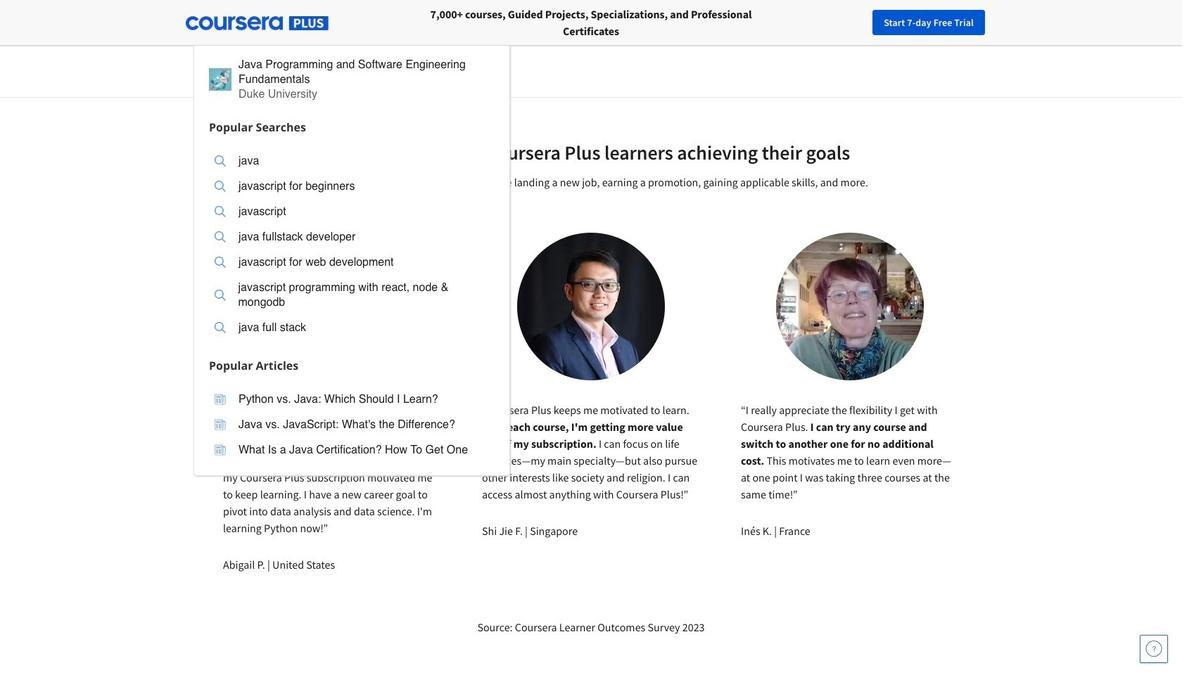 Task type: locate. For each thing, give the bounding box(es) containing it.
list box
[[194, 140, 510, 353], [194, 378, 510, 475]]

learner image abigail p. image
[[258, 233, 406, 381]]

What do you want to learn? text field
[[194, 9, 503, 37]]

2 list box from the top
[[194, 378, 510, 475]]

learner image shi jie f. image
[[517, 233, 665, 381]]

e.g. Machine Learning text field
[[322, 0, 831, 11]]

1 vertical spatial list box
[[194, 378, 510, 475]]

learner image inés k. image
[[776, 233, 924, 381]]

suggestion image image
[[209, 68, 232, 91], [215, 156, 226, 167], [215, 181, 226, 192], [215, 206, 226, 217], [215, 232, 226, 243], [215, 257, 226, 268], [215, 290, 226, 301], [215, 322, 226, 334], [215, 394, 226, 405], [215, 420, 226, 431], [215, 445, 226, 456]]

coursera plus image
[[186, 16, 329, 30]]

None search field
[[194, 9, 531, 476]]

0 vertical spatial list box
[[194, 140, 510, 353]]



Task type: describe. For each thing, give the bounding box(es) containing it.
help center image
[[1146, 641, 1163, 658]]

1 list box from the top
[[194, 140, 510, 353]]

autocomplete results list box
[[194, 43, 510, 476]]



Task type: vqa. For each thing, say whether or not it's contained in the screenshot.
equivalent
no



